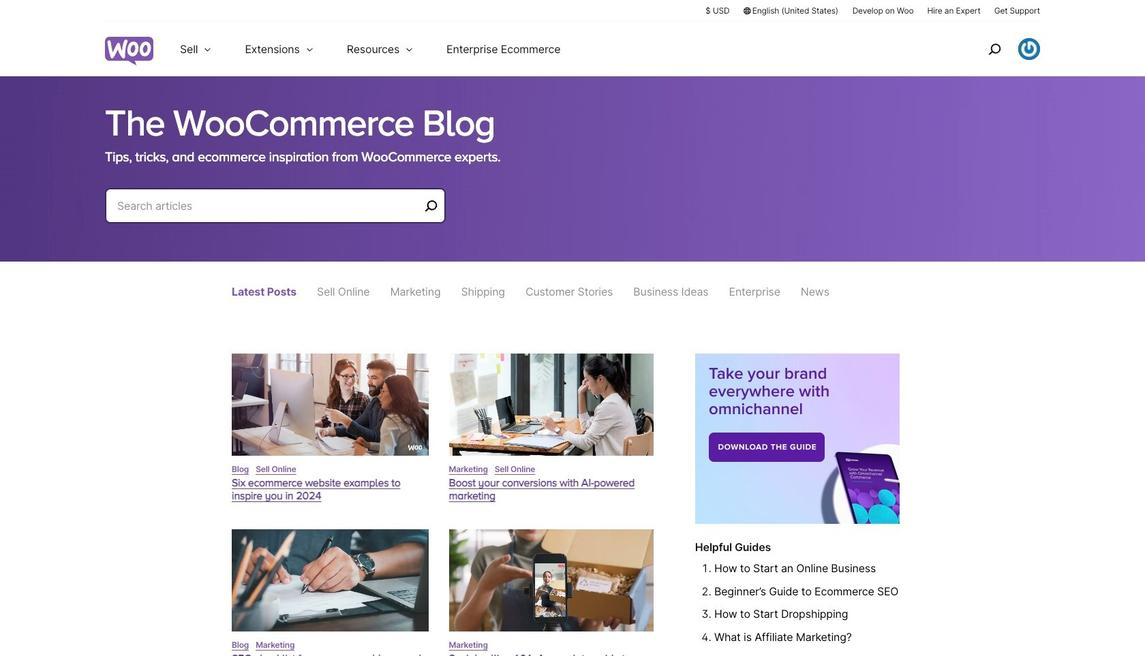 Task type: locate. For each thing, give the bounding box(es) containing it.
service navigation menu element
[[959, 27, 1040, 71]]

seo checklist for ecommerce, blogs, and online businesses image
[[232, 530, 429, 632]]

None search field
[[105, 188, 446, 240]]

social selling 101: a complete guide to social sales success image
[[449, 530, 653, 632]]

search image
[[984, 38, 1006, 60]]



Task type: describe. For each thing, give the bounding box(es) containing it.
three people looking at inspiration sites on their computer image
[[232, 354, 429, 456]]

open account menu image
[[1018, 38, 1040, 60]]

Search articles search field
[[117, 196, 420, 215]]

business owner working at her desk image
[[449, 354, 653, 456]]



Task type: vqa. For each thing, say whether or not it's contained in the screenshot.
business owner working at her desk image
yes



